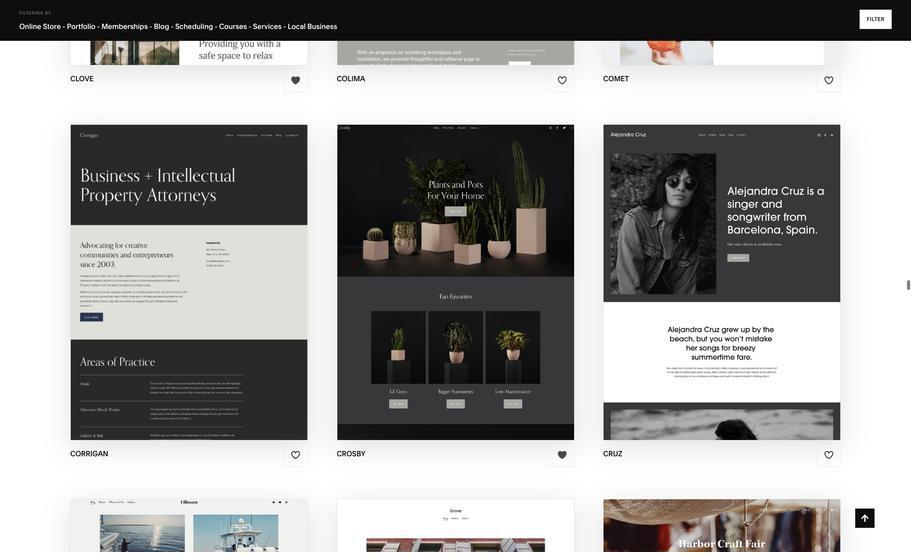 Task type: locate. For each thing, give the bounding box(es) containing it.
- left the blog
[[150, 22, 152, 31]]

add cruz to your favorites list image
[[824, 450, 834, 460]]

preview for preview corrigan
[[145, 282, 184, 292]]

1 horizontal spatial preview
[[418, 282, 456, 292]]

2 horizontal spatial with
[[708, 265, 730, 275]]

crosby
[[460, 265, 495, 275], [458, 282, 494, 292], [337, 449, 366, 458]]

2 horizontal spatial start
[[679, 265, 706, 275]]

start with cruz
[[679, 265, 756, 275]]

start
[[134, 265, 161, 275], [407, 265, 433, 275], [679, 265, 706, 275]]

scheduling
[[175, 22, 213, 31]]

harbor image
[[604, 499, 841, 552]]

comet
[[603, 74, 629, 83]]

- right the blog
[[171, 22, 174, 31]]

0 horizontal spatial start
[[134, 265, 161, 275]]

- right 'portfolio'
[[97, 22, 100, 31]]

by
[[45, 11, 51, 15]]

1 start from the left
[[134, 265, 161, 275]]

crosby inside preview crosby link
[[458, 282, 494, 292]]

- left courses
[[215, 22, 218, 31]]

1 preview from the left
[[145, 282, 184, 292]]

start inside 'button'
[[679, 265, 706, 275]]

preview cruz
[[690, 282, 754, 292]]

0 horizontal spatial preview
[[145, 282, 184, 292]]

add colima to your favorites list image
[[558, 75, 567, 85]]

preview crosby link
[[418, 275, 494, 299]]

1 with from the left
[[163, 265, 185, 275]]

cruz inside 'button'
[[732, 265, 756, 275]]

with up preview crosby
[[435, 265, 458, 275]]

colima image
[[337, 0, 574, 65]]

- right store
[[63, 22, 65, 31]]

3 - from the left
[[150, 22, 152, 31]]

start with crosby button
[[407, 258, 504, 282]]

2 - from the left
[[97, 22, 100, 31]]

1 vertical spatial crosby
[[458, 282, 494, 292]]

online store - portfolio - memberships - blog - scheduling - courses - services - local business
[[19, 22, 337, 31]]

- left "local" at the left top of page
[[283, 22, 286, 31]]

with inside 'button'
[[708, 265, 730, 275]]

preview down start with cruz
[[690, 282, 729, 292]]

store
[[43, 22, 61, 31]]

start with corrigan button
[[134, 258, 244, 282]]

1 horizontal spatial start
[[407, 265, 433, 275]]

preview down "start with crosby"
[[418, 282, 456, 292]]

with for cruz
[[708, 265, 730, 275]]

colima
[[337, 74, 365, 83]]

3 start from the left
[[679, 265, 706, 275]]

with up preview cruz
[[708, 265, 730, 275]]

with
[[163, 265, 185, 275], [435, 265, 458, 275], [708, 265, 730, 275]]

with up preview corrigan
[[163, 265, 185, 275]]

3 with from the left
[[708, 265, 730, 275]]

with for crosby
[[435, 265, 458, 275]]

2 preview from the left
[[418, 282, 456, 292]]

preview corrigan
[[145, 282, 233, 292]]

0 vertical spatial cruz
[[732, 265, 756, 275]]

2 vertical spatial cruz
[[603, 449, 623, 458]]

1 vertical spatial cruz
[[731, 282, 754, 292]]

7 - from the left
[[283, 22, 286, 31]]

5 - from the left
[[215, 22, 218, 31]]

-
[[63, 22, 65, 31], [97, 22, 100, 31], [150, 22, 152, 31], [171, 22, 174, 31], [215, 22, 218, 31], [249, 22, 251, 31], [283, 22, 286, 31]]

- right courses
[[249, 22, 251, 31]]

start with corrigan
[[134, 265, 234, 275]]

remove crosby from your favorites list image
[[558, 450, 567, 460]]

2 vertical spatial corrigan
[[70, 449, 108, 458]]

3 preview from the left
[[690, 282, 729, 292]]

start with crosby
[[407, 265, 495, 275]]

courses
[[219, 22, 247, 31]]

clove image
[[71, 0, 307, 65]]

0 vertical spatial corrigan
[[187, 265, 234, 275]]

2 start from the left
[[407, 265, 433, 275]]

corrigan
[[187, 265, 234, 275], [186, 282, 233, 292], [70, 449, 108, 458]]

start with cruz button
[[679, 258, 765, 282]]

preview
[[145, 282, 184, 292], [418, 282, 456, 292], [690, 282, 729, 292]]

2 horizontal spatial preview
[[690, 282, 729, 292]]

0 vertical spatial crosby
[[460, 265, 495, 275]]

services
[[253, 22, 282, 31]]

local
[[288, 22, 306, 31]]

cruz
[[732, 265, 756, 275], [731, 282, 754, 292], [603, 449, 623, 458]]

6 - from the left
[[249, 22, 251, 31]]

preview corrigan link
[[145, 275, 233, 299]]

1 horizontal spatial with
[[435, 265, 458, 275]]

0 horizontal spatial with
[[163, 265, 185, 275]]

memberships
[[101, 22, 148, 31]]

start for start with cruz
[[679, 265, 706, 275]]

add corrigan to your favorites list image
[[291, 450, 301, 460]]

preview down start with corrigan
[[145, 282, 184, 292]]

2 with from the left
[[435, 265, 458, 275]]

comet image
[[604, 0, 841, 65]]



Task type: describe. For each thing, give the bounding box(es) containing it.
online
[[19, 22, 41, 31]]

business
[[307, 22, 337, 31]]

start for start with crosby
[[407, 265, 433, 275]]

filter button
[[860, 10, 892, 29]]

crosby inside 'start with crosby' button
[[460, 265, 495, 275]]

1 vertical spatial corrigan
[[186, 282, 233, 292]]

remove clove from your favorites list image
[[291, 75, 301, 85]]

blog
[[154, 22, 169, 31]]

preview cruz link
[[690, 275, 754, 299]]

corrigan image
[[71, 124, 307, 440]]

2 vertical spatial crosby
[[337, 449, 366, 458]]

preview for preview crosby
[[418, 282, 456, 292]]

cruz image
[[604, 124, 841, 440]]

crosby image
[[337, 124, 574, 440]]

add comet to your favorites list image
[[824, 75, 834, 85]]

filtering by
[[19, 11, 51, 15]]

start for start with corrigan
[[134, 265, 161, 275]]

1 - from the left
[[63, 22, 65, 31]]

back to top image
[[860, 514, 870, 523]]

filtering
[[19, 11, 44, 15]]

fillmore image
[[71, 499, 307, 552]]

with for corrigan
[[163, 265, 185, 275]]

grove image
[[337, 499, 574, 552]]

corrigan inside button
[[187, 265, 234, 275]]

portfolio
[[67, 22, 95, 31]]

clove
[[70, 74, 94, 83]]

preview for preview cruz
[[690, 282, 729, 292]]

4 - from the left
[[171, 22, 174, 31]]

filter
[[867, 16, 885, 22]]

preview crosby
[[418, 282, 494, 292]]



Task type: vqa. For each thing, say whether or not it's contained in the screenshot.
,
no



